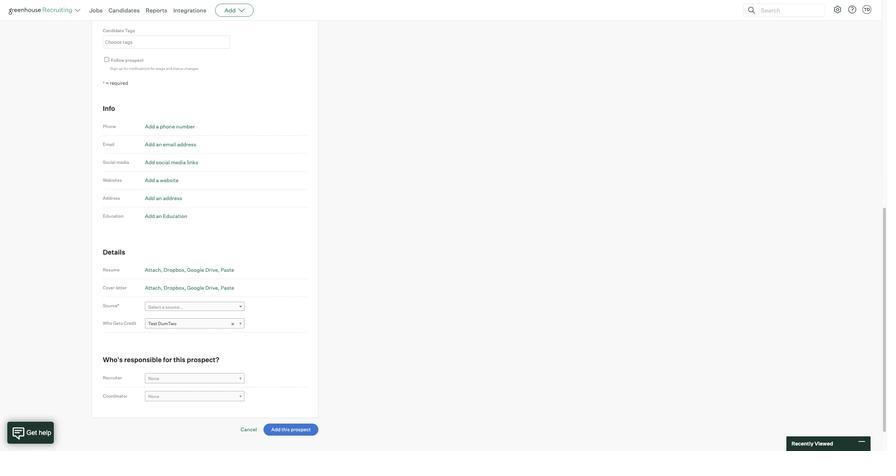 Task type: describe. For each thing, give the bounding box(es) containing it.
a for phone
[[156, 123, 159, 130]]

test dumtwo
[[148, 321, 177, 327]]

reports
[[146, 7, 167, 14]]

number
[[176, 123, 195, 130]]

jobs
[[89, 7, 103, 14]]

dumtwo
[[158, 321, 177, 327]]

prospect
[[125, 57, 144, 63]]

add an education link
[[145, 213, 187, 219]]

add a website link
[[145, 177, 179, 183]]

details
[[103, 248, 125, 256]]

sign up for notifications for stage and status changes
[[110, 66, 199, 71]]

phone
[[103, 124, 116, 129]]

and
[[166, 66, 172, 71]]

websites
[[103, 177, 122, 183]]

dropbox link for resume
[[164, 267, 186, 273]]

cover
[[103, 285, 115, 291]]

1 horizontal spatial education
[[163, 213, 187, 219]]

add an address
[[145, 195, 182, 201]]

a for website
[[156, 177, 159, 183]]

drive for resume
[[205, 267, 218, 273]]

cover letter
[[103, 285, 127, 291]]

add an email address
[[145, 141, 196, 147]]

who gets credit
[[103, 320, 136, 326]]

letter
[[116, 285, 127, 291]]

tags
[[125, 28, 135, 33]]

add an education
[[145, 213, 187, 219]]

reports link
[[146, 7, 167, 14]]

this
[[173, 356, 185, 364]]

responsible
[[124, 356, 162, 364]]

greenhouse recruiting image
[[9, 6, 75, 15]]

email
[[103, 142, 114, 147]]

Follow prospect checkbox
[[104, 57, 109, 62]]

google drive link for cover letter
[[187, 285, 220, 291]]

add social media links link
[[145, 159, 198, 165]]

required
[[110, 80, 128, 86]]

source *
[[103, 303, 119, 309]]

sign
[[110, 66, 118, 71]]

google drive link for resume
[[187, 267, 220, 273]]

stage
[[156, 66, 165, 71]]

add a phone number link
[[145, 123, 195, 130]]

who
[[103, 320, 112, 326]]

test
[[148, 321, 157, 327]]

resume
[[103, 267, 120, 273]]

select a source...
[[148, 304, 183, 310]]

select a source... link
[[145, 302, 244, 312]]

recruiter
[[103, 375, 122, 381]]

attach link for cover letter
[[145, 285, 163, 291]]

add social media links
[[145, 159, 198, 165]]

add for add a website
[[145, 177, 155, 183]]

prospect?
[[187, 356, 219, 364]]

select
[[148, 304, 161, 310]]

td
[[864, 7, 870, 12]]

candidates link
[[109, 7, 140, 14]]

attach link for resume
[[145, 267, 163, 273]]

links
[[187, 159, 198, 165]]

candidate
[[103, 28, 124, 33]]

td button
[[863, 5, 871, 14]]

add for add an email address
[[145, 141, 155, 147]]

integrations link
[[173, 7, 206, 14]]

add an address link
[[145, 195, 182, 201]]

up
[[119, 66, 123, 71]]

for for responsible
[[163, 356, 172, 364]]

follow prospect
[[111, 57, 144, 63]]

for for up
[[124, 66, 128, 71]]

an for address
[[156, 195, 162, 201]]

add an email address link
[[145, 141, 196, 147]]

candidates
[[109, 7, 140, 14]]

1 horizontal spatial for
[[150, 66, 155, 71]]

dropbox for resume
[[164, 267, 184, 273]]

attach dropbox google drive paste for resume
[[145, 267, 234, 273]]



Task type: vqa. For each thing, say whether or not it's contained in the screenshot.
the Essential reports
no



Task type: locate. For each thing, give the bounding box(es) containing it.
2 paste link from the top
[[221, 285, 234, 291]]

2 vertical spatial a
[[162, 304, 165, 310]]

0 vertical spatial attach
[[145, 267, 161, 273]]

attach dropbox google drive paste for cover letter
[[145, 285, 234, 291]]

dropbox link
[[164, 267, 186, 273], [164, 285, 186, 291]]

* inside * = required
[[103, 80, 105, 86]]

attach link
[[145, 267, 163, 273], [145, 285, 163, 291]]

a right "select"
[[162, 304, 165, 310]]

1 horizontal spatial *
[[117, 303, 119, 309]]

integrations
[[173, 7, 206, 14]]

google
[[187, 267, 204, 273], [187, 285, 204, 291]]

none link
[[145, 373, 244, 384], [145, 391, 244, 402]]

address right email
[[177, 141, 196, 147]]

0 vertical spatial attach link
[[145, 267, 163, 273]]

add for add
[[224, 7, 236, 14]]

0 horizontal spatial for
[[124, 66, 128, 71]]

*
[[103, 80, 105, 86], [117, 303, 119, 309]]

add button
[[215, 4, 254, 17]]

configure image
[[833, 5, 842, 14]]

add a phone number
[[145, 123, 195, 130]]

website
[[160, 177, 179, 183]]

paste for cover letter
[[221, 285, 234, 291]]

* = required
[[103, 80, 128, 86]]

1 none from the top
[[148, 376, 159, 381]]

changes
[[184, 66, 199, 71]]

1 vertical spatial *
[[117, 303, 119, 309]]

attach for resume
[[145, 267, 161, 273]]

0 horizontal spatial media
[[116, 160, 129, 165]]

1 paste from the top
[[221, 267, 234, 273]]

2 horizontal spatial for
[[163, 356, 172, 364]]

recently viewed
[[792, 441, 833, 447]]

0 vertical spatial *
[[103, 80, 105, 86]]

google for resume
[[187, 267, 204, 273]]

paste link for resume
[[221, 267, 234, 273]]

social
[[103, 160, 115, 165]]

recently
[[792, 441, 814, 447]]

0 vertical spatial google
[[187, 267, 204, 273]]

0 vertical spatial paste link
[[221, 267, 234, 273]]

1 drive from the top
[[205, 267, 218, 273]]

1 vertical spatial attach
[[145, 285, 161, 291]]

source
[[103, 303, 117, 309]]

for right up
[[124, 66, 128, 71]]

0 vertical spatial none link
[[145, 373, 244, 384]]

1 vertical spatial none
[[148, 394, 159, 399]]

jobs link
[[89, 7, 103, 14]]

0 vertical spatial drive
[[205, 267, 218, 273]]

address
[[103, 195, 120, 201]]

cancel link
[[241, 427, 257, 433]]

1 google drive link from the top
[[187, 267, 220, 273]]

add inside popup button
[[224, 7, 236, 14]]

2 dropbox link from the top
[[164, 285, 186, 291]]

media right social
[[116, 160, 129, 165]]

2 an from the top
[[156, 195, 162, 201]]

a left phone
[[156, 123, 159, 130]]

1 an from the top
[[156, 141, 162, 147]]

candidate tags
[[103, 28, 135, 33]]

None text field
[[103, 36, 228, 48]]

paste link for cover letter
[[221, 285, 234, 291]]

1 horizontal spatial media
[[171, 159, 186, 165]]

for left stage on the top left of the page
[[150, 66, 155, 71]]

who's
[[103, 356, 123, 364]]

1 attach dropbox google drive paste from the top
[[145, 267, 234, 273]]

source...
[[165, 304, 183, 310]]

2 drive from the top
[[205, 285, 218, 291]]

paste link
[[221, 267, 234, 273], [221, 285, 234, 291]]

1 google from the top
[[187, 267, 204, 273]]

an for education
[[156, 213, 162, 219]]

paste for resume
[[221, 267, 234, 273]]

none for coordinator
[[148, 394, 159, 399]]

google for cover letter
[[187, 285, 204, 291]]

address down website
[[163, 195, 182, 201]]

1 vertical spatial paste
[[221, 285, 234, 291]]

cancel
[[241, 427, 257, 433]]

None file field
[[9, 450, 101, 451]]

attach for cover letter
[[145, 285, 161, 291]]

1 vertical spatial paste link
[[221, 285, 234, 291]]

social
[[156, 159, 170, 165]]

=
[[106, 80, 109, 86]]

0 vertical spatial none
[[148, 376, 159, 381]]

1 paste link from the top
[[221, 267, 234, 273]]

dropbox link for cover letter
[[164, 285, 186, 291]]

viewed
[[815, 441, 833, 447]]

1 vertical spatial google drive link
[[187, 285, 220, 291]]

1 vertical spatial attach dropbox google drive paste
[[145, 285, 234, 291]]

education down add an address link
[[163, 213, 187, 219]]

1 dropbox from the top
[[164, 267, 184, 273]]

attach dropbox google drive paste
[[145, 267, 234, 273], [145, 285, 234, 291]]

2 attach from the top
[[145, 285, 161, 291]]

credit
[[124, 320, 136, 326]]

none
[[148, 376, 159, 381], [148, 394, 159, 399]]

0 vertical spatial an
[[156, 141, 162, 147]]

1 vertical spatial attach link
[[145, 285, 163, 291]]

2 attach link from the top
[[145, 285, 163, 291]]

gets
[[113, 320, 123, 326]]

2 google drive link from the top
[[187, 285, 220, 291]]

1 none link from the top
[[145, 373, 244, 384]]

drive for cover letter
[[205, 285, 218, 291]]

0 vertical spatial attach dropbox google drive paste
[[145, 267, 234, 273]]

who's responsible for this prospect?
[[103, 356, 219, 364]]

2 paste from the top
[[221, 285, 234, 291]]

3 an from the top
[[156, 213, 162, 219]]

google drive link
[[187, 267, 220, 273], [187, 285, 220, 291]]

2 dropbox from the top
[[164, 285, 184, 291]]

0 horizontal spatial *
[[103, 80, 105, 86]]

media left links
[[171, 159, 186, 165]]

an left email
[[156, 141, 162, 147]]

1 dropbox link from the top
[[164, 267, 186, 273]]

None submit
[[264, 424, 318, 436]]

for
[[124, 66, 128, 71], [150, 66, 155, 71], [163, 356, 172, 364]]

none for recruiter
[[148, 376, 159, 381]]

0 vertical spatial google drive link
[[187, 267, 220, 273]]

* up gets
[[117, 303, 119, 309]]

0 vertical spatial a
[[156, 123, 159, 130]]

an for email
[[156, 141, 162, 147]]

dropbox for cover letter
[[164, 285, 184, 291]]

add for add social media links
[[145, 159, 155, 165]]

attach
[[145, 267, 161, 273], [145, 285, 161, 291]]

* left = at left
[[103, 80, 105, 86]]

add for add an education
[[145, 213, 155, 219]]

1 vertical spatial dropbox
[[164, 285, 184, 291]]

1 vertical spatial an
[[156, 195, 162, 201]]

1 attach link from the top
[[145, 267, 163, 273]]

education
[[163, 213, 187, 219], [103, 213, 124, 219]]

coordinator
[[103, 393, 127, 399]]

info
[[103, 104, 115, 112]]

a left website
[[156, 177, 159, 183]]

1 vertical spatial none link
[[145, 391, 244, 402]]

add for add a phone number
[[145, 123, 155, 130]]

add for add an address
[[145, 195, 155, 201]]

1 vertical spatial drive
[[205, 285, 218, 291]]

1 vertical spatial google
[[187, 285, 204, 291]]

phone
[[160, 123, 175, 130]]

2 none from the top
[[148, 394, 159, 399]]

2 google from the top
[[187, 285, 204, 291]]

1 vertical spatial dropbox link
[[164, 285, 186, 291]]

0 vertical spatial address
[[177, 141, 196, 147]]

2 none link from the top
[[145, 391, 244, 402]]

Search text field
[[759, 5, 818, 16]]

0 horizontal spatial education
[[103, 213, 124, 219]]

2 attach dropbox google drive paste from the top
[[145, 285, 234, 291]]

an down add a website link
[[156, 195, 162, 201]]

social media
[[103, 160, 129, 165]]

status
[[173, 66, 183, 71]]

add
[[224, 7, 236, 14], [145, 123, 155, 130], [145, 141, 155, 147], [145, 159, 155, 165], [145, 177, 155, 183], [145, 195, 155, 201], [145, 213, 155, 219]]

0 vertical spatial dropbox link
[[164, 267, 186, 273]]

none link for coordinator
[[145, 391, 244, 402]]

a for source...
[[162, 304, 165, 310]]

paste
[[221, 267, 234, 273], [221, 285, 234, 291]]

add a website
[[145, 177, 179, 183]]

address
[[177, 141, 196, 147], [163, 195, 182, 201]]

media
[[171, 159, 186, 165], [116, 160, 129, 165]]

1 vertical spatial address
[[163, 195, 182, 201]]

1 attach from the top
[[145, 267, 161, 273]]

0 vertical spatial dropbox
[[164, 267, 184, 273]]

a
[[156, 123, 159, 130], [156, 177, 159, 183], [162, 304, 165, 310]]

an down add an address
[[156, 213, 162, 219]]

td button
[[861, 4, 873, 15]]

1 vertical spatial a
[[156, 177, 159, 183]]

drive
[[205, 267, 218, 273], [205, 285, 218, 291]]

email
[[163, 141, 176, 147]]

notifications
[[129, 66, 150, 71]]

follow
[[111, 57, 124, 63]]

education down address
[[103, 213, 124, 219]]

0 vertical spatial paste
[[221, 267, 234, 273]]

2 vertical spatial an
[[156, 213, 162, 219]]

test dumtwo link
[[145, 319, 244, 329]]

none link for recruiter
[[145, 373, 244, 384]]

for left this
[[163, 356, 172, 364]]



